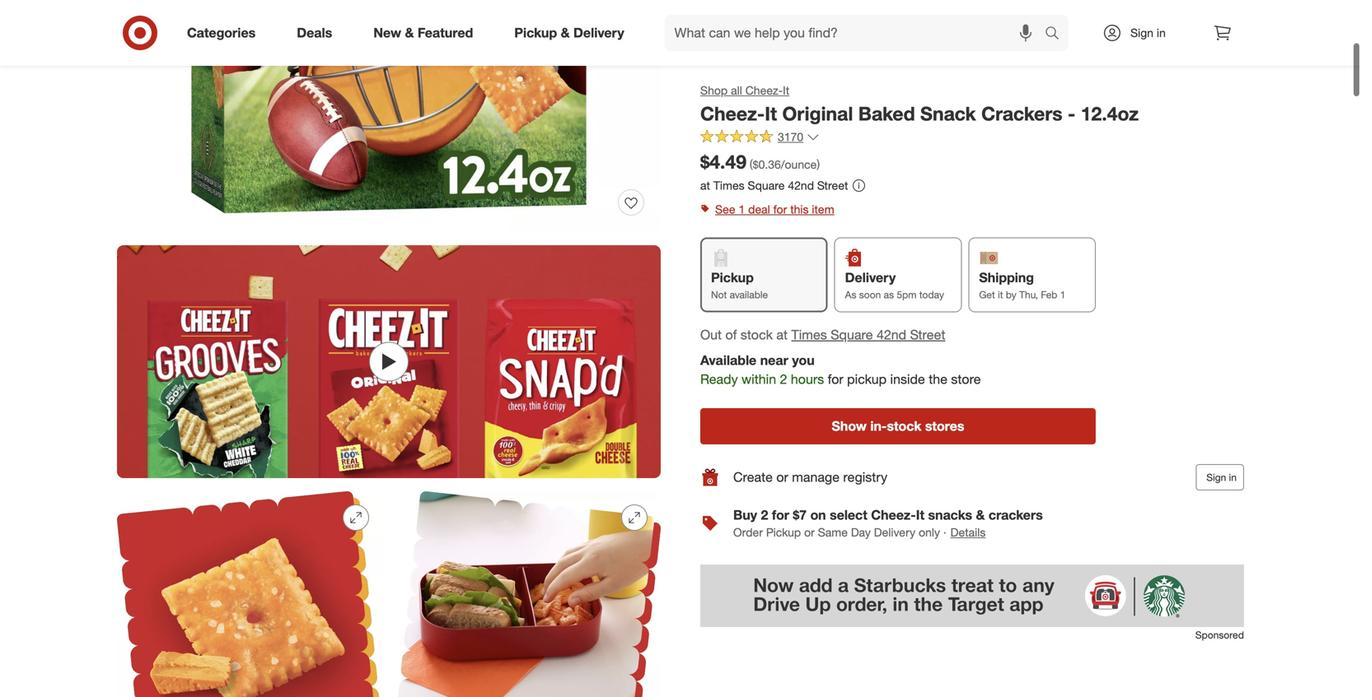 Task type: describe. For each thing, give the bounding box(es) containing it.
today
[[919, 289, 944, 301]]

as
[[845, 289, 856, 301]]

delivery as soon as 5pm today
[[845, 270, 944, 301]]

0 vertical spatial 42nd
[[788, 178, 814, 193]]

the
[[929, 371, 947, 387]]

hours
[[791, 371, 824, 387]]

1 horizontal spatial square
[[831, 327, 873, 343]]

delivery inside buy 2 for $7 on select cheez-it snacks & crackers order pickup or same day delivery only ∙ details
[[874, 526, 916, 540]]

0 horizontal spatial times
[[713, 178, 745, 193]]

see 1 deal for this item link
[[700, 198, 1244, 221]]

details
[[951, 526, 986, 540]]

search button
[[1037, 15, 1077, 54]]

$0.36
[[753, 158, 781, 172]]

all
[[731, 83, 742, 98]]

pickup & delivery
[[514, 25, 624, 41]]

stores
[[925, 419, 964, 435]]

create
[[733, 470, 773, 486]]

in inside button
[[1229, 472, 1237, 484]]

$4.49 ( $0.36 /ounce )
[[700, 151, 820, 174]]

as
[[884, 289, 894, 301]]

0 vertical spatial cheez-
[[745, 83, 783, 98]]

order
[[733, 526, 763, 540]]

pickup inside buy 2 for $7 on select cheez-it snacks & crackers order pickup or same day delivery only ∙ details
[[766, 526, 801, 540]]

0 horizontal spatial street
[[817, 178, 848, 193]]

0 horizontal spatial square
[[748, 178, 785, 193]]

sign inside button
[[1207, 472, 1226, 484]]

categories
[[187, 25, 256, 41]]

/ounce
[[781, 158, 817, 172]]

details button
[[950, 524, 987, 542]]

1 horizontal spatial at
[[776, 327, 788, 343]]

item
[[812, 202, 834, 217]]

stock for in-
[[887, 419, 922, 435]]

baked
[[858, 102, 915, 125]]

available near you ready within 2 hours for pickup inside the store
[[700, 353, 981, 387]]

1 horizontal spatial times
[[791, 327, 827, 343]]

for inside buy 2 for $7 on select cheez-it snacks & crackers order pickup or same day delivery only ∙ details
[[772, 508, 789, 524]]

or inside buy 2 for $7 on select cheez-it snacks & crackers order pickup or same day delivery only ∙ details
[[804, 526, 815, 540]]

select
[[830, 508, 867, 524]]

original
[[782, 102, 853, 125]]

new & featured link
[[359, 15, 494, 51]]

thu,
[[1019, 289, 1038, 301]]

delivery inside 'link'
[[573, 25, 624, 41]]

sign in inside button
[[1207, 472, 1237, 484]]

near
[[760, 353, 788, 369]]

it
[[998, 289, 1003, 301]]

new
[[373, 25, 401, 41]]

crackers
[[989, 508, 1043, 524]]

buy 2 for $7 on select cheez-it snacks & crackers link
[[733, 508, 1043, 524]]

sponsored
[[1195, 630, 1244, 642]]

pickup
[[847, 371, 887, 387]]

for inside available near you ready within 2 hours for pickup inside the store
[[828, 371, 843, 387]]

buy 2 for $7 on select cheez-it snacks & crackers order pickup or same day delivery only ∙ details
[[733, 508, 1043, 540]]

1 vertical spatial cheez-
[[700, 102, 765, 125]]

0 horizontal spatial it
[[765, 102, 777, 125]]

same
[[818, 526, 848, 540]]

see 1 deal for this item
[[715, 202, 834, 217]]

sign in button
[[1196, 465, 1244, 491]]

inside
[[890, 371, 925, 387]]

delivery inside "delivery as soon as 5pm today"
[[845, 270, 896, 286]]

$4.49
[[700, 151, 746, 174]]

this
[[790, 202, 809, 217]]

it inside buy 2 for $7 on select cheez-it snacks & crackers order pickup or same day delivery only ∙ details
[[916, 508, 925, 524]]

featured
[[418, 25, 473, 41]]

registry
[[843, 470, 887, 486]]

3170
[[778, 130, 803, 144]]

& for pickup
[[561, 25, 570, 41]]

0 vertical spatial or
[[776, 470, 788, 486]]



Task type: locate. For each thing, give the bounding box(es) containing it.
within
[[742, 371, 776, 387]]

&
[[405, 25, 414, 41], [561, 25, 570, 41], [976, 508, 985, 524]]

feb
[[1041, 289, 1057, 301]]

street down )
[[817, 178, 848, 193]]

times square 42nd street button
[[791, 326, 945, 345]]

1 horizontal spatial stock
[[887, 419, 922, 435]]

delivery
[[573, 25, 624, 41], [845, 270, 896, 286], [874, 526, 916, 540]]

2 horizontal spatial it
[[916, 508, 925, 524]]

by
[[1006, 289, 1017, 301]]

shipping get it by thu, feb 1
[[979, 270, 1066, 301]]

sign in
[[1131, 26, 1166, 40], [1207, 472, 1237, 484]]

pickup & delivery link
[[500, 15, 645, 51]]

shipping
[[979, 270, 1034, 286]]

1 horizontal spatial sign
[[1207, 472, 1226, 484]]

1 vertical spatial 2
[[761, 508, 768, 524]]

0 horizontal spatial in
[[1157, 26, 1166, 40]]

0 vertical spatial at
[[700, 178, 710, 193]]

store
[[951, 371, 981, 387]]

create or manage registry
[[733, 470, 887, 486]]

snack
[[920, 102, 976, 125]]

1 horizontal spatial &
[[561, 25, 570, 41]]

2 right buy
[[761, 508, 768, 524]]

42nd down as
[[877, 327, 906, 343]]

it up the only
[[916, 508, 925, 524]]

1 horizontal spatial pickup
[[711, 270, 754, 286]]

12.4oz
[[1081, 102, 1139, 125]]

∙
[[943, 526, 946, 540]]

stock left stores at the right bottom of page
[[887, 419, 922, 435]]

& inside 'link'
[[561, 25, 570, 41]]

of
[[725, 327, 737, 343]]

0 vertical spatial pickup
[[514, 25, 557, 41]]

1 vertical spatial it
[[765, 102, 777, 125]]

categories link
[[173, 15, 276, 51]]

times up you
[[791, 327, 827, 343]]

1 right feb
[[1060, 289, 1066, 301]]

0 vertical spatial sign
[[1131, 26, 1154, 40]]

pickup
[[514, 25, 557, 41], [711, 270, 754, 286], [766, 526, 801, 540]]

0 vertical spatial street
[[817, 178, 848, 193]]

square down $0.36
[[748, 178, 785, 193]]

What can we help you find? suggestions appear below search field
[[665, 15, 1049, 51]]

pickup not available
[[711, 270, 768, 301]]

0 horizontal spatial sign
[[1131, 26, 1154, 40]]

1 vertical spatial for
[[828, 371, 843, 387]]

0 vertical spatial 1
[[739, 202, 745, 217]]

show
[[832, 419, 867, 435]]

1 horizontal spatial 1
[[1060, 289, 1066, 301]]

available
[[730, 289, 768, 301]]

)
[[817, 158, 820, 172]]

42nd down /ounce on the right of page
[[788, 178, 814, 193]]

0 horizontal spatial 2
[[761, 508, 768, 524]]

1 vertical spatial 42nd
[[877, 327, 906, 343]]

2 horizontal spatial pickup
[[766, 526, 801, 540]]

2 down the "near"
[[780, 371, 787, 387]]

0 horizontal spatial 1
[[739, 202, 745, 217]]

1 vertical spatial pickup
[[711, 270, 754, 286]]

in-
[[870, 419, 887, 435]]

pickup inside 'link'
[[514, 25, 557, 41]]

1 horizontal spatial or
[[804, 526, 815, 540]]

square
[[748, 178, 785, 193], [831, 327, 873, 343]]

soon
[[859, 289, 881, 301]]

ready
[[700, 371, 738, 387]]

0 vertical spatial times
[[713, 178, 745, 193]]

cheez-it original baked snack crackers - 12.4oz, 3 of 15 image
[[117, 492, 382, 698]]

snacks
[[928, 508, 972, 524]]

1 vertical spatial stock
[[887, 419, 922, 435]]

1 vertical spatial in
[[1229, 472, 1237, 484]]

(
[[750, 158, 753, 172]]

1 vertical spatial square
[[831, 327, 873, 343]]

0 vertical spatial sign in
[[1131, 26, 1166, 40]]

$7
[[793, 508, 807, 524]]

stock right of
[[741, 327, 773, 343]]

sign
[[1131, 26, 1154, 40], [1207, 472, 1226, 484]]

deals
[[297, 25, 332, 41]]

out
[[700, 327, 722, 343]]

1 vertical spatial times
[[791, 327, 827, 343]]

it up original
[[783, 83, 789, 98]]

pickup for &
[[514, 25, 557, 41]]

-
[[1068, 102, 1076, 125]]

0 horizontal spatial sign in
[[1131, 26, 1166, 40]]

for right hours at bottom right
[[828, 371, 843, 387]]

or right create
[[776, 470, 788, 486]]

1 horizontal spatial sign in
[[1207, 472, 1237, 484]]

or down 'on'
[[804, 526, 815, 540]]

& for new
[[405, 25, 414, 41]]

42nd
[[788, 178, 814, 193], [877, 327, 906, 343]]

pickup for not
[[711, 270, 754, 286]]

1 vertical spatial sign in
[[1207, 472, 1237, 484]]

0 horizontal spatial 42nd
[[788, 178, 814, 193]]

manage
[[792, 470, 840, 486]]

0 vertical spatial it
[[783, 83, 789, 98]]

0 vertical spatial square
[[748, 178, 785, 193]]

street
[[817, 178, 848, 193], [910, 327, 945, 343]]

you
[[792, 353, 815, 369]]

street down today
[[910, 327, 945, 343]]

1 horizontal spatial street
[[910, 327, 945, 343]]

1 vertical spatial at
[[776, 327, 788, 343]]

pickup inside pickup not available
[[711, 270, 754, 286]]

square up available near you ready within 2 hours for pickup inside the store
[[831, 327, 873, 343]]

0 horizontal spatial or
[[776, 470, 788, 486]]

buy
[[733, 508, 757, 524]]

search
[[1037, 26, 1077, 42]]

for left $7
[[772, 508, 789, 524]]

2 horizontal spatial &
[[976, 508, 985, 524]]

0 horizontal spatial pickup
[[514, 25, 557, 41]]

2 vertical spatial it
[[916, 508, 925, 524]]

day
[[851, 526, 871, 540]]

on
[[810, 508, 826, 524]]

at times square 42nd street
[[700, 178, 848, 193]]

0 horizontal spatial at
[[700, 178, 710, 193]]

see
[[715, 202, 735, 217]]

cheez-it original baked snack crackers - 12.4oz, 4 of 15 image
[[395, 492, 661, 698]]

2 vertical spatial cheez-
[[871, 508, 916, 524]]

show in-stock stores
[[832, 419, 964, 435]]

at
[[700, 178, 710, 193], [776, 327, 788, 343]]

not
[[711, 289, 727, 301]]

1
[[739, 202, 745, 217], [1060, 289, 1066, 301]]

0 vertical spatial for
[[773, 202, 787, 217]]

1 vertical spatial street
[[910, 327, 945, 343]]

cheez-it original baked snack crackers - 12.4oz, 2 of 15, play video image
[[117, 246, 661, 479]]

2 vertical spatial pickup
[[766, 526, 801, 540]]

1 horizontal spatial in
[[1229, 472, 1237, 484]]

0 vertical spatial in
[[1157, 26, 1166, 40]]

deal
[[748, 202, 770, 217]]

2 vertical spatial for
[[772, 508, 789, 524]]

in
[[1157, 26, 1166, 40], [1229, 472, 1237, 484]]

only
[[919, 526, 940, 540]]

sign in link
[[1088, 15, 1191, 51]]

at down $4.49
[[700, 178, 710, 193]]

at up the "near"
[[776, 327, 788, 343]]

it up 3170 link
[[765, 102, 777, 125]]

stock inside button
[[887, 419, 922, 435]]

stock for of
[[741, 327, 773, 343]]

1 right 'see'
[[739, 202, 745, 217]]

cheez- right select at the right bottom
[[871, 508, 916, 524]]

out of stock at times square 42nd street
[[700, 327, 945, 343]]

1 horizontal spatial it
[[783, 83, 789, 98]]

1 vertical spatial or
[[804, 526, 815, 540]]

cheez-
[[745, 83, 783, 98], [700, 102, 765, 125], [871, 508, 916, 524]]

shop
[[700, 83, 728, 98]]

times
[[713, 178, 745, 193], [791, 327, 827, 343]]

2 inside available near you ready within 2 hours for pickup inside the store
[[780, 371, 787, 387]]

5pm
[[897, 289, 917, 301]]

times up 'see'
[[713, 178, 745, 193]]

available
[[700, 353, 757, 369]]

deals link
[[283, 15, 353, 51]]

shop all cheez-it cheez-it original baked snack crackers - 12.4oz
[[700, 83, 1139, 125]]

0 horizontal spatial stock
[[741, 327, 773, 343]]

1 vertical spatial 1
[[1060, 289, 1066, 301]]

for left this
[[773, 202, 787, 217]]

or
[[776, 470, 788, 486], [804, 526, 815, 540]]

0 vertical spatial stock
[[741, 327, 773, 343]]

show in-stock stores button
[[700, 409, 1096, 445]]

get
[[979, 289, 995, 301]]

2
[[780, 371, 787, 387], [761, 508, 768, 524]]

& inside buy 2 for $7 on select cheez-it snacks & crackers order pickup or same day delivery only ∙ details
[[976, 508, 985, 524]]

0 vertical spatial 2
[[780, 371, 787, 387]]

1 inside shipping get it by thu, feb 1
[[1060, 289, 1066, 301]]

cheez-it original baked snack crackers - 12.4oz, 1 of 15 image
[[117, 0, 661, 232]]

cheez- right all on the top of page
[[745, 83, 783, 98]]

3170 link
[[700, 129, 820, 148]]

advertisement element
[[700, 565, 1244, 628]]

1 vertical spatial sign
[[1207, 472, 1226, 484]]

1 horizontal spatial 2
[[780, 371, 787, 387]]

0 vertical spatial delivery
[[573, 25, 624, 41]]

1 horizontal spatial 42nd
[[877, 327, 906, 343]]

0 horizontal spatial &
[[405, 25, 414, 41]]

crackers
[[981, 102, 1063, 125]]

cheez- down all on the top of page
[[700, 102, 765, 125]]

1 vertical spatial delivery
[[845, 270, 896, 286]]

2 vertical spatial delivery
[[874, 526, 916, 540]]

2 inside buy 2 for $7 on select cheez-it snacks & crackers order pickup or same day delivery only ∙ details
[[761, 508, 768, 524]]

new & featured
[[373, 25, 473, 41]]

it
[[783, 83, 789, 98], [765, 102, 777, 125], [916, 508, 925, 524]]

cheez- inside buy 2 for $7 on select cheez-it snacks & crackers order pickup or same day delivery only ∙ details
[[871, 508, 916, 524]]



Task type: vqa. For each thing, say whether or not it's contained in the screenshot.
bottommost Sports
no



